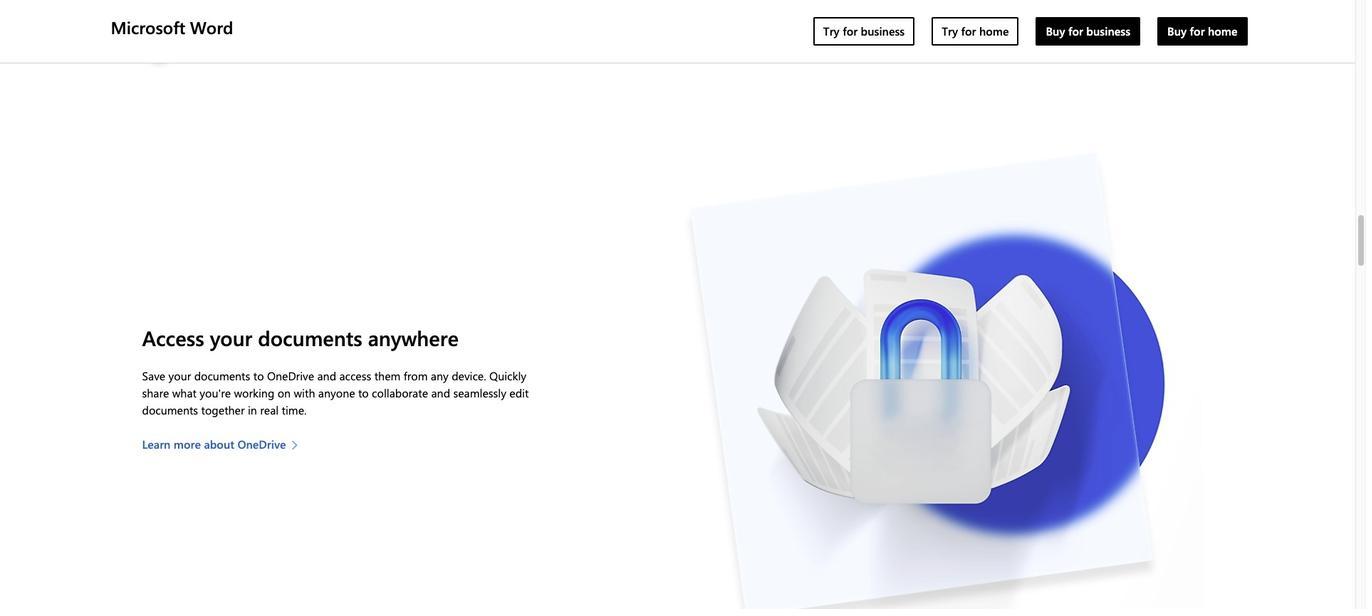 Task type: locate. For each thing, give the bounding box(es) containing it.
1 horizontal spatial and
[[431, 385, 450, 400]]

documents down what
[[142, 403, 198, 418]]

0 horizontal spatial home
[[980, 24, 1009, 38]]

and
[[317, 368, 336, 383], [431, 385, 450, 400]]

device.
[[452, 368, 486, 383]]

more
[[174, 437, 201, 452]]

1 horizontal spatial your
[[210, 324, 252, 351]]

2 home from the left
[[1208, 24, 1238, 38]]

1 horizontal spatial home
[[1208, 24, 1238, 38]]

0 vertical spatial your
[[210, 324, 252, 351]]

2 business from the left
[[1087, 24, 1131, 38]]

onedrive up on
[[267, 368, 314, 383]]

business
[[861, 24, 905, 38], [1087, 24, 1131, 38]]

buy for business
[[1046, 24, 1131, 38]]

to
[[253, 368, 264, 383], [358, 385, 369, 400]]

buy
[[1046, 24, 1066, 38], [1168, 24, 1187, 38]]

share
[[142, 385, 169, 400]]

0 horizontal spatial try
[[824, 24, 840, 38]]

buy for home
[[1168, 24, 1238, 38]]

0 horizontal spatial to
[[253, 368, 264, 383]]

home inside 'link'
[[980, 24, 1009, 38]]

pause background video,create and edit together image
[[144, 30, 176, 65]]

0 horizontal spatial buy
[[1046, 24, 1066, 38]]

0 vertical spatial documents
[[258, 324, 362, 351]]

home
[[980, 24, 1009, 38], [1208, 24, 1238, 38]]

try
[[824, 24, 840, 38], [942, 24, 958, 38]]

onedrive down real
[[238, 437, 286, 452]]

for inside 'link'
[[961, 24, 976, 38]]

2 vertical spatial documents
[[142, 403, 198, 418]]

microsoft
[[111, 15, 185, 38]]

quickly
[[490, 368, 527, 383]]

for
[[843, 24, 858, 38], [961, 24, 976, 38], [1069, 24, 1084, 38], [1190, 24, 1205, 38]]

0 vertical spatial to
[[253, 368, 264, 383]]

access
[[142, 324, 204, 351]]

1 vertical spatial onedrive
[[238, 437, 286, 452]]

try inside 'link'
[[942, 24, 958, 38]]

0 horizontal spatial your
[[169, 368, 191, 383]]

learn
[[142, 437, 171, 452]]

save
[[142, 368, 165, 383]]

1 horizontal spatial buy
[[1168, 24, 1187, 38]]

3 for from the left
[[1069, 24, 1084, 38]]

4 for from the left
[[1190, 24, 1205, 38]]

1 try from the left
[[824, 24, 840, 38]]

try for try for home
[[942, 24, 958, 38]]

2 for from the left
[[961, 24, 976, 38]]

your
[[210, 324, 252, 351], [169, 368, 191, 383]]

your for save
[[169, 368, 191, 383]]

0 vertical spatial onedrive
[[267, 368, 314, 383]]

onedrive
[[267, 368, 314, 383], [238, 437, 286, 452]]

for for buy for home
[[1190, 24, 1205, 38]]

1 vertical spatial documents
[[194, 368, 250, 383]]

0 vertical spatial and
[[317, 368, 336, 383]]

together
[[201, 403, 245, 418]]

0 horizontal spatial business
[[861, 24, 905, 38]]

in
[[248, 403, 257, 418]]

and down any
[[431, 385, 450, 400]]

documents up with
[[258, 324, 362, 351]]

1 home from the left
[[980, 24, 1009, 38]]

time.
[[282, 403, 307, 418]]

1 business from the left
[[861, 24, 905, 38]]

for for try for business
[[843, 24, 858, 38]]

buy for home link
[[1158, 17, 1248, 46]]

any
[[431, 368, 449, 383]]

for for try for home
[[961, 24, 976, 38]]

2 try from the left
[[942, 24, 958, 38]]

buy for business link
[[1036, 17, 1141, 46]]

1 vertical spatial your
[[169, 368, 191, 383]]

to up working
[[253, 368, 264, 383]]

them
[[375, 368, 401, 383]]

your inside save your documents to onedrive and access them from any device. quickly share what you're working on with anyone to collaborate and seamlessly edit documents together in real time.
[[169, 368, 191, 383]]

1 horizontal spatial try
[[942, 24, 958, 38]]

try for business
[[824, 24, 905, 38]]

documents
[[258, 324, 362, 351], [194, 368, 250, 383], [142, 403, 198, 418]]

anywhere
[[368, 324, 459, 351]]

to down access
[[358, 385, 369, 400]]

your for access
[[210, 324, 252, 351]]

1 buy from the left
[[1046, 24, 1066, 38]]

with
[[294, 385, 315, 400]]

your up you're
[[210, 324, 252, 351]]

documents up you're
[[194, 368, 250, 383]]

2 buy from the left
[[1168, 24, 1187, 38]]

documents for anywhere
[[258, 324, 362, 351]]

onedrive inside learn more about onedrive link
[[238, 437, 286, 452]]

and up anyone
[[317, 368, 336, 383]]

1 vertical spatial to
[[358, 385, 369, 400]]

your up what
[[169, 368, 191, 383]]

documents for to
[[194, 368, 250, 383]]

1 horizontal spatial business
[[1087, 24, 1131, 38]]

onedrive inside save your documents to onedrive and access them from any device. quickly share what you're working on with anyone to collaborate and seamlessly edit documents together in real time.
[[267, 368, 314, 383]]

1 for from the left
[[843, 24, 858, 38]]

microsoft word
[[111, 15, 233, 38]]



Task type: describe. For each thing, give the bounding box(es) containing it.
try for try for business
[[824, 24, 840, 38]]

business for try for business
[[861, 24, 905, 38]]

on
[[278, 385, 291, 400]]

about
[[204, 437, 234, 452]]

try for home
[[942, 24, 1009, 38]]

business for buy for business
[[1087, 24, 1131, 38]]

home for try for home
[[980, 24, 1009, 38]]

save your documents to onedrive and access them from any device. quickly share what you're working on with anyone to collaborate and seamlessly edit documents together in real time.
[[142, 368, 529, 418]]

access
[[339, 368, 371, 383]]

seamlessly
[[453, 385, 507, 400]]

access your documents anywhere
[[142, 324, 459, 351]]

you're
[[200, 385, 231, 400]]

learn more about onedrive
[[142, 437, 286, 452]]

1 vertical spatial and
[[431, 385, 450, 400]]

working
[[234, 385, 275, 400]]

edit
[[510, 385, 529, 400]]

real
[[260, 403, 279, 418]]

try for business link
[[814, 17, 915, 46]]

buy for buy for home
[[1168, 24, 1187, 38]]

anyone
[[318, 385, 355, 400]]

learn more about onedrive link
[[142, 436, 305, 453]]

word
[[190, 15, 233, 38]]

0 horizontal spatial and
[[317, 368, 336, 383]]

microsoft word element
[[108, 0, 1256, 63]]

from
[[404, 368, 428, 383]]

buy for buy for business
[[1046, 24, 1066, 38]]

home for buy for home
[[1208, 24, 1238, 38]]

collaborate
[[372, 385, 428, 400]]

1 horizontal spatial to
[[358, 385, 369, 400]]

what
[[172, 385, 197, 400]]

try for home link
[[932, 17, 1019, 46]]

for for buy for business
[[1069, 24, 1084, 38]]



Task type: vqa. For each thing, say whether or not it's contained in the screenshot.
Microsoft Excel
no



